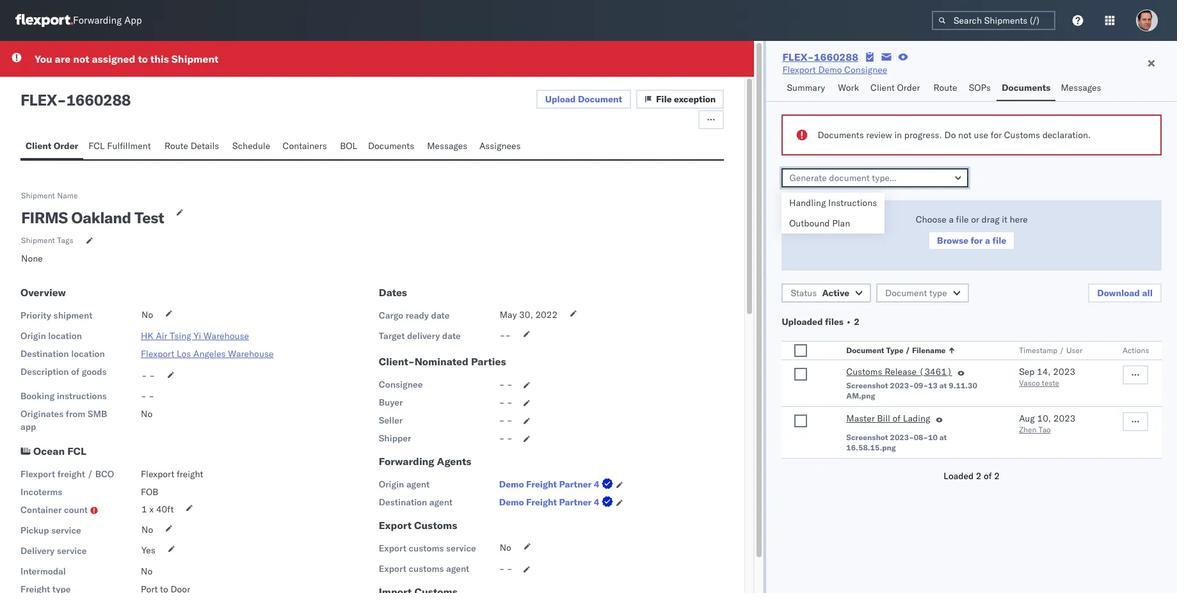 Task type: locate. For each thing, give the bounding box(es) containing it.
ready
[[406, 310, 429, 321]]

0 vertical spatial freight
[[526, 479, 557, 491]]

1 vertical spatial document
[[886, 288, 928, 299]]

documents button right the sops
[[997, 76, 1056, 101]]

2 for of
[[995, 471, 1000, 482]]

uploaded
[[782, 316, 823, 328]]

1 horizontal spatial freight
[[177, 469, 203, 480]]

client order down flex at the top of page
[[26, 140, 78, 152]]

browse for a file button
[[929, 231, 1016, 250]]

0 vertical spatial destination
[[20, 348, 69, 360]]

not right are
[[73, 53, 89, 65]]

los
[[177, 348, 191, 360]]

description
[[20, 366, 69, 378]]

for right use
[[991, 129, 1002, 141]]

customs
[[409, 543, 444, 555], [409, 564, 444, 575]]

0 vertical spatial of
[[71, 366, 79, 378]]

document
[[578, 93, 622, 105], [886, 288, 928, 299], [847, 346, 885, 355]]

release
[[885, 366, 917, 378]]

1 horizontal spatial file
[[993, 235, 1007, 247]]

1 vertical spatial shipment
[[21, 191, 55, 200]]

forwarding for forwarding app
[[73, 14, 122, 27]]

flexport up fob
[[141, 469, 174, 480]]

2 at from the top
[[940, 433, 947, 443]]

origin for origin agent
[[379, 479, 404, 491]]

0 horizontal spatial 2
[[854, 316, 860, 328]]

1 vertical spatial destination
[[379, 497, 427, 508]]

1 horizontal spatial document
[[847, 346, 885, 355]]

flex - 1660288
[[20, 90, 131, 110]]

timestamp / user
[[1020, 346, 1083, 355]]

0 horizontal spatial client
[[26, 140, 51, 152]]

1 horizontal spatial documents button
[[997, 76, 1056, 101]]

flexport down flex-
[[783, 64, 816, 76]]

date up client-nominated parties
[[442, 330, 461, 342]]

1 horizontal spatial client
[[871, 82, 895, 93]]

2 vertical spatial agent
[[446, 564, 470, 575]]

0 vertical spatial origin
[[20, 330, 46, 342]]

declaration.
[[1043, 129, 1092, 141]]

in
[[895, 129, 902, 141]]

flexport inside "link"
[[783, 64, 816, 76]]

flexport for flexport los angeles warehouse
[[141, 348, 174, 360]]

route inside "button"
[[934, 82, 958, 93]]

for down 'or'
[[971, 235, 983, 247]]

upload document button
[[536, 90, 631, 109]]

shipment up 'none'
[[21, 236, 55, 245]]

0 vertical spatial demo freight partner 4 link
[[499, 478, 616, 491]]

delivery
[[20, 546, 55, 557]]

1 2023- from the top
[[890, 381, 914, 391]]

2 vertical spatial demo
[[499, 497, 524, 508]]

2023 up teste
[[1054, 366, 1076, 378]]

route left the sops
[[934, 82, 958, 93]]

service down the pickup service
[[57, 546, 87, 557]]

demo inside "link"
[[819, 64, 842, 76]]

master bill of lading
[[847, 413, 931, 425]]

2 2023 from the top
[[1054, 413, 1076, 425]]

0 vertical spatial warehouse
[[204, 330, 249, 342]]

2 2023- from the top
[[890, 433, 914, 443]]

for
[[991, 129, 1002, 141], [971, 235, 983, 247]]

partner for origin agent
[[559, 479, 592, 491]]

/ right type
[[906, 346, 911, 355]]

customs up export customs service
[[414, 519, 457, 532]]

a
[[949, 214, 954, 225], [986, 235, 991, 247]]

2
[[854, 316, 860, 328], [976, 471, 982, 482], [995, 471, 1000, 482]]

partner
[[559, 479, 592, 491], [559, 497, 592, 508]]

- - for buyer
[[499, 397, 513, 409]]

1 vertical spatial at
[[940, 433, 947, 443]]

agent down export customs service
[[446, 564, 470, 575]]

at right the 13
[[940, 381, 947, 391]]

customs release (3461)
[[847, 366, 953, 378]]

1 vertical spatial 4
[[594, 497, 600, 508]]

1660288 down assigned
[[66, 90, 131, 110]]

freight for origin agent
[[526, 479, 557, 491]]

customs up export customs agent
[[409, 543, 444, 555]]

demo freight partner 4 link for destination agent
[[499, 496, 616, 509]]

1 vertical spatial of
[[893, 413, 901, 425]]

screenshot for sep
[[847, 381, 889, 391]]

destination for destination agent
[[379, 497, 427, 508]]

1 freight from the left
[[57, 469, 85, 480]]

count
[[64, 505, 88, 516]]

fcl left the fulfillment
[[89, 140, 105, 152]]

0 horizontal spatial fcl
[[67, 445, 86, 458]]

forwarding up origin agent
[[379, 455, 435, 468]]

2023 inside aug 10, 2023 zhen tao
[[1054, 413, 1076, 425]]

1 vertical spatial 2023
[[1054, 413, 1076, 425]]

client for client order button to the bottom
[[26, 140, 51, 152]]

export down destination agent
[[379, 519, 412, 532]]

messages up declaration.
[[1061, 82, 1102, 93]]

2 customs from the top
[[409, 564, 444, 575]]

customs up am.png
[[847, 366, 883, 378]]

2023-
[[890, 381, 914, 391], [890, 433, 914, 443]]

2 horizontal spatial /
[[1060, 346, 1065, 355]]

destination
[[20, 348, 69, 360], [379, 497, 427, 508]]

1660288 up flexport demo consignee
[[814, 51, 859, 63]]

screenshot up 16.58.15.png
[[847, 433, 889, 443]]

filename
[[913, 346, 946, 355]]

2023- down master bill of lading link
[[890, 433, 914, 443]]

2 horizontal spatial customs
[[1005, 129, 1041, 141]]

document for document type
[[886, 288, 928, 299]]

1 vertical spatial client order
[[26, 140, 78, 152]]

flex-1660288 link
[[783, 51, 859, 63]]

aug
[[1020, 413, 1035, 425]]

download all button
[[1089, 284, 1162, 303]]

demo freight partner 4 for destination agent
[[499, 497, 600, 508]]

client for rightmost client order button
[[871, 82, 895, 93]]

2 horizontal spatial document
[[886, 288, 928, 299]]

warehouse up 'angeles'
[[204, 330, 249, 342]]

1 4 from the top
[[594, 479, 600, 491]]

0 horizontal spatial messages
[[427, 140, 468, 152]]

- -
[[142, 370, 155, 382], [499, 379, 513, 391], [141, 391, 154, 402], [499, 397, 513, 409], [499, 415, 513, 427], [499, 433, 513, 444], [499, 564, 513, 575]]

screenshot inside screenshot 2023-09-13 at 9.11.30 am.png
[[847, 381, 889, 391]]

2 demo freight partner 4 link from the top
[[499, 496, 616, 509]]

of right loaded
[[984, 471, 992, 482]]

0 horizontal spatial document
[[578, 93, 622, 105]]

0 vertical spatial client order
[[871, 82, 921, 93]]

client order button
[[866, 76, 929, 101], [20, 134, 83, 159]]

1 at from the top
[[940, 381, 947, 391]]

description of goods
[[20, 366, 107, 378]]

export for export customs service
[[379, 543, 407, 555]]

screenshot inside screenshot 2023-08-10 at 16.58.15.png
[[847, 433, 889, 443]]

1 vertical spatial route
[[165, 140, 188, 152]]

a down "drag" at the top
[[986, 235, 991, 247]]

1 vertical spatial file
[[993, 235, 1007, 247]]

app
[[20, 421, 36, 433]]

test
[[135, 208, 164, 227]]

0 vertical spatial demo
[[819, 64, 842, 76]]

0 vertical spatial 4
[[594, 479, 600, 491]]

of left "goods" at bottom
[[71, 366, 79, 378]]

1 customs from the top
[[409, 543, 444, 555]]

2 for ∙
[[854, 316, 860, 328]]

exception
[[674, 93, 716, 105]]

0 horizontal spatial /
[[87, 469, 93, 480]]

you
[[35, 53, 52, 65]]

0 horizontal spatial for
[[971, 235, 983, 247]]

client order button up shipment name
[[20, 134, 83, 159]]

service down count
[[51, 525, 81, 537]]

1 demo freight partner 4 link from the top
[[499, 478, 616, 491]]

fcl inside button
[[89, 140, 105, 152]]

2 vertical spatial export
[[379, 564, 407, 575]]

1 vertical spatial documents button
[[363, 134, 422, 159]]

order down flex - 1660288
[[54, 140, 78, 152]]

1 horizontal spatial client order
[[871, 82, 921, 93]]

- - for description of goods
[[142, 370, 155, 382]]

1 vertical spatial a
[[986, 235, 991, 247]]

here
[[1010, 214, 1028, 225]]

1 horizontal spatial for
[[991, 129, 1002, 141]]

1 horizontal spatial messages
[[1061, 82, 1102, 93]]

1 horizontal spatial order
[[898, 82, 921, 93]]

1 horizontal spatial forwarding
[[379, 455, 435, 468]]

screenshot up am.png
[[847, 381, 889, 391]]

cargo ready date
[[379, 310, 450, 321]]

client order button up in
[[866, 76, 929, 101]]

/ left the user
[[1060, 346, 1065, 355]]

1 vertical spatial origin
[[379, 479, 404, 491]]

demo freight partner 4 link for origin agent
[[499, 478, 616, 491]]

1 screenshot from the top
[[847, 381, 889, 391]]

1 2023 from the top
[[1054, 366, 1076, 378]]

documents button right bol
[[363, 134, 422, 159]]

file exception button
[[637, 90, 725, 109], [637, 90, 725, 109]]

1 freight from the top
[[526, 479, 557, 491]]

10
[[929, 433, 938, 443]]

documents button
[[997, 76, 1056, 101], [363, 134, 422, 159]]

document type button
[[877, 284, 969, 303]]

for inside browse for a file button
[[971, 235, 983, 247]]

0 horizontal spatial a
[[949, 214, 954, 225]]

not
[[73, 53, 89, 65], [959, 129, 972, 141]]

agent
[[407, 479, 430, 491], [430, 497, 453, 508], [446, 564, 470, 575]]

flexport for flexport demo consignee
[[783, 64, 816, 76]]

export for export customs
[[379, 519, 412, 532]]

of for master bill of lading
[[893, 413, 901, 425]]

order left route "button"
[[898, 82, 921, 93]]

0 horizontal spatial freight
[[57, 469, 85, 480]]

flexport down 'air'
[[141, 348, 174, 360]]

freight
[[526, 479, 557, 491], [526, 497, 557, 508]]

list box
[[782, 193, 885, 234]]

1 horizontal spatial /
[[906, 346, 911, 355]]

at inside screenshot 2023-09-13 at 9.11.30 am.png
[[940, 381, 947, 391]]

flexport up incoterms
[[20, 469, 55, 480]]

download all
[[1098, 288, 1153, 299]]

1 vertical spatial order
[[54, 140, 78, 152]]

Generate document type... text field
[[782, 168, 969, 188]]

2 partner from the top
[[559, 497, 592, 508]]

1 vertical spatial freight
[[526, 497, 557, 508]]

of for loaded 2 of 2
[[984, 471, 992, 482]]

0 vertical spatial at
[[940, 381, 947, 391]]

customs down export customs service
[[409, 564, 444, 575]]

0 horizontal spatial 1660288
[[66, 90, 131, 110]]

demo
[[819, 64, 842, 76], [499, 479, 524, 491], [499, 497, 524, 508]]

client right the "work" button
[[871, 82, 895, 93]]

origin up destination agent
[[379, 479, 404, 491]]

documents left review at the top right of page
[[818, 129, 864, 141]]

container
[[20, 505, 62, 516]]

seller
[[379, 415, 403, 427]]

progress.
[[905, 129, 943, 141]]

- - for export customs agent
[[499, 564, 513, 575]]

None checkbox
[[795, 345, 808, 357], [795, 415, 808, 428], [795, 345, 808, 357], [795, 415, 808, 428]]

2023 inside sep 14, 2023 vasco teste
[[1054, 366, 1076, 378]]

route inside button
[[165, 140, 188, 152]]

agent up destination agent
[[407, 479, 430, 491]]

at right 10 at right
[[940, 433, 947, 443]]

destination up description
[[20, 348, 69, 360]]

0 horizontal spatial origin
[[20, 330, 46, 342]]

sops
[[969, 82, 991, 93]]

2 vertical spatial shipment
[[21, 236, 55, 245]]

booking
[[20, 391, 55, 402]]

1 vertical spatial agent
[[430, 497, 453, 508]]

0 vertical spatial screenshot
[[847, 381, 889, 391]]

2023- down the release
[[890, 381, 914, 391]]

no for export customs service
[[500, 542, 512, 554]]

0 vertical spatial client
[[871, 82, 895, 93]]

- - for shipper
[[499, 433, 513, 444]]

shipment tags
[[21, 236, 73, 245]]

1 partner from the top
[[559, 479, 592, 491]]

shipper
[[379, 433, 411, 444]]

4 for origin agent
[[594, 479, 600, 491]]

0 vertical spatial customs
[[409, 543, 444, 555]]

target
[[379, 330, 405, 342]]

1 horizontal spatial 1660288
[[814, 51, 859, 63]]

screenshot 2023-09-13 at 9.11.30 am.png
[[847, 381, 978, 401]]

hk air tsing yi warehouse
[[141, 330, 249, 342]]

type
[[887, 346, 904, 355]]

am.png
[[847, 391, 876, 401]]

at for sep 14, 2023
[[940, 381, 947, 391]]

flexport freight
[[141, 469, 203, 480]]

0 horizontal spatial customs
[[414, 519, 457, 532]]

0 horizontal spatial route
[[165, 140, 188, 152]]

not right do
[[959, 129, 972, 141]]

forwarding left app
[[73, 14, 122, 27]]

freight
[[57, 469, 85, 480], [177, 469, 203, 480]]

shipment name
[[21, 191, 78, 200]]

0 vertical spatial date
[[431, 310, 450, 321]]

1
[[142, 504, 147, 516]]

2023 for sep 14, 2023
[[1054, 366, 1076, 378]]

4 for destination agent
[[594, 497, 600, 508]]

1 horizontal spatial documents
[[818, 129, 864, 141]]

0 vertical spatial for
[[991, 129, 1002, 141]]

2 demo freight partner 4 from the top
[[499, 497, 600, 508]]

/ for filename
[[906, 346, 911, 355]]

export down 'export customs' on the left
[[379, 543, 407, 555]]

client down flex at the top of page
[[26, 140, 51, 152]]

tsing
[[170, 330, 191, 342]]

pickup
[[20, 525, 49, 537]]

0 horizontal spatial consignee
[[379, 379, 423, 391]]

delivery service
[[20, 546, 87, 557]]

2 screenshot from the top
[[847, 433, 889, 443]]

2023 right '10,'
[[1054, 413, 1076, 425]]

shipment for firms oakland test
[[21, 191, 55, 200]]

0 horizontal spatial forwarding
[[73, 14, 122, 27]]

0 vertical spatial 2023
[[1054, 366, 1076, 378]]

messages button left "assignees"
[[422, 134, 474, 159]]

1 horizontal spatial destination
[[379, 497, 427, 508]]

1 vertical spatial not
[[959, 129, 972, 141]]

at for aug 10, 2023
[[940, 433, 947, 443]]

0 vertical spatial location
[[48, 330, 82, 342]]

messages left "assignees"
[[427, 140, 468, 152]]

type
[[930, 288, 948, 299]]

date right ready
[[431, 310, 450, 321]]

fulfillment
[[107, 140, 151, 152]]

location up "goods" at bottom
[[71, 348, 105, 360]]

messages button up declaration.
[[1056, 76, 1109, 101]]

0 vertical spatial partner
[[559, 479, 592, 491]]

1 horizontal spatial route
[[934, 82, 958, 93]]

location for destination location
[[71, 348, 105, 360]]

location up destination location
[[48, 330, 82, 342]]

0 horizontal spatial of
[[71, 366, 79, 378]]

2 export from the top
[[379, 543, 407, 555]]

0 horizontal spatial not
[[73, 53, 89, 65]]

firms oakland test
[[21, 208, 164, 227]]

at
[[940, 381, 947, 391], [940, 433, 947, 443]]

1 vertical spatial location
[[71, 348, 105, 360]]

route left details
[[165, 140, 188, 152]]

0 vertical spatial order
[[898, 82, 921, 93]]

vasco
[[1020, 378, 1040, 388]]

1 vertical spatial fcl
[[67, 445, 86, 458]]

zhen
[[1020, 425, 1037, 435]]

shipment right the this
[[172, 53, 219, 65]]

client order right the "work" button
[[871, 82, 921, 93]]

forwarding agents
[[379, 455, 472, 468]]

2 4 from the top
[[594, 497, 600, 508]]

file down it
[[993, 235, 1007, 247]]

documents right 'bol' button
[[368, 140, 414, 152]]

document for document type / filename
[[847, 346, 885, 355]]

warehouse
[[204, 330, 249, 342], [228, 348, 274, 360]]

1 horizontal spatial a
[[986, 235, 991, 247]]

1 demo freight partner 4 from the top
[[499, 479, 600, 491]]

0 vertical spatial document
[[578, 93, 622, 105]]

documents right sops 'button'
[[1002, 82, 1051, 93]]

destination down origin agent
[[379, 497, 427, 508]]

shipment for none
[[21, 236, 55, 245]]

/ left bco
[[87, 469, 93, 480]]

consignee up work
[[845, 64, 888, 76]]

fcl up flexport freight / bco
[[67, 445, 86, 458]]

fcl fulfillment
[[89, 140, 151, 152]]

1 vertical spatial screenshot
[[847, 433, 889, 443]]

export down export customs service
[[379, 564, 407, 575]]

0 vertical spatial 2023-
[[890, 381, 914, 391]]

0 vertical spatial documents button
[[997, 76, 1056, 101]]

shipment up firms
[[21, 191, 55, 200]]

2023 for aug 10, 2023
[[1054, 413, 1076, 425]]

origin down priority
[[20, 330, 46, 342]]

incoterms
[[20, 487, 62, 498]]

consignee inside "link"
[[845, 64, 888, 76]]

a right choose
[[949, 214, 954, 225]]

/
[[906, 346, 911, 355], [1060, 346, 1065, 355], [87, 469, 93, 480]]

0 vertical spatial agent
[[407, 479, 430, 491]]

1 vertical spatial partner
[[559, 497, 592, 508]]

0 vertical spatial file
[[956, 214, 969, 225]]

3 export from the top
[[379, 564, 407, 575]]

0 horizontal spatial client order button
[[20, 134, 83, 159]]

0 vertical spatial export
[[379, 519, 412, 532]]

agent for destination agent
[[430, 497, 453, 508]]

of right bill
[[893, 413, 901, 425]]

- - for consignee
[[499, 379, 513, 391]]

file left 'or'
[[956, 214, 969, 225]]

customs right use
[[1005, 129, 1041, 141]]

consignee up buyer
[[379, 379, 423, 391]]

upload document
[[545, 93, 622, 105]]

agent up 'export customs' on the left
[[430, 497, 453, 508]]

1 horizontal spatial origin
[[379, 479, 404, 491]]

None checkbox
[[795, 368, 808, 381]]

air
[[156, 330, 168, 342]]

2 freight from the left
[[177, 469, 203, 480]]

2 vertical spatial document
[[847, 346, 885, 355]]

at inside screenshot 2023-08-10 at 16.58.15.png
[[940, 433, 947, 443]]

warehouse right 'angeles'
[[228, 348, 274, 360]]

x
[[149, 504, 154, 516]]

1 vertical spatial demo freight partner 4 link
[[499, 496, 616, 509]]

2023- inside screenshot 2023-09-13 at 9.11.30 am.png
[[890, 381, 914, 391]]

2 freight from the top
[[526, 497, 557, 508]]

1 export from the top
[[379, 519, 412, 532]]

2023- inside screenshot 2023-08-10 at 16.58.15.png
[[890, 433, 914, 443]]

date
[[431, 310, 450, 321], [442, 330, 461, 342]]



Task type: describe. For each thing, give the bounding box(es) containing it.
containers
[[283, 140, 327, 152]]

uploaded files ∙ 2
[[782, 316, 860, 328]]

hk
[[141, 330, 154, 342]]

schedule button
[[227, 134, 278, 159]]

use
[[974, 129, 989, 141]]

date for target delivery date
[[442, 330, 461, 342]]

0 horizontal spatial messages button
[[422, 134, 474, 159]]

review
[[867, 129, 893, 141]]

origin location
[[20, 330, 82, 342]]

are
[[55, 53, 71, 65]]

no for pickup service
[[142, 524, 153, 536]]

priority
[[20, 310, 51, 321]]

1 vertical spatial warehouse
[[228, 348, 274, 360]]

1 vertical spatial consignee
[[379, 379, 423, 391]]

export customs service
[[379, 543, 476, 555]]

2 horizontal spatial documents
[[1002, 82, 1051, 93]]

nominated
[[415, 355, 469, 368]]

2 vertical spatial customs
[[414, 519, 457, 532]]

container count
[[20, 505, 88, 516]]

13
[[929, 381, 938, 391]]

details
[[191, 140, 219, 152]]

client-
[[379, 355, 415, 368]]

partner for destination agent
[[559, 497, 592, 508]]

outbound
[[790, 218, 830, 229]]

demo for destination agent
[[499, 497, 524, 508]]

a inside button
[[986, 235, 991, 247]]

teste
[[1042, 378, 1060, 388]]

agent for origin agent
[[407, 479, 430, 491]]

work button
[[833, 76, 866, 101]]

date for cargo ready date
[[431, 310, 450, 321]]

demo for origin agent
[[499, 479, 524, 491]]

messages for topmost messages button
[[1061, 82, 1102, 93]]

assignees
[[480, 140, 521, 152]]

1 vertical spatial client order button
[[20, 134, 83, 159]]

2023- for aug
[[890, 433, 914, 443]]

0 vertical spatial 1660288
[[814, 51, 859, 63]]

screenshot for aug
[[847, 433, 889, 443]]

agents
[[437, 455, 472, 468]]

08-
[[914, 433, 929, 443]]

this
[[150, 53, 169, 65]]

2023- for sep
[[890, 381, 914, 391]]

pickup service
[[20, 525, 81, 537]]

0 vertical spatial customs
[[1005, 129, 1041, 141]]

dates
[[379, 286, 407, 299]]

client-nominated parties
[[379, 355, 506, 368]]

all
[[1143, 288, 1153, 299]]

user
[[1067, 346, 1083, 355]]

flex
[[20, 90, 57, 110]]

1 vertical spatial customs
[[847, 366, 883, 378]]

customs release (3461) link
[[847, 366, 953, 381]]

assignees button
[[474, 134, 528, 159]]

delivery
[[407, 330, 440, 342]]

flexport. image
[[15, 14, 73, 27]]

demo freight partner 4 for origin agent
[[499, 479, 600, 491]]

choose a file or drag it here
[[916, 214, 1028, 225]]

hk air tsing yi warehouse link
[[141, 330, 249, 342]]

freight for flexport freight / bco
[[57, 469, 85, 480]]

route for route details
[[165, 140, 188, 152]]

upload
[[545, 93, 576, 105]]

angeles
[[193, 348, 226, 360]]

export for export customs agent
[[379, 564, 407, 575]]

forwarding app link
[[15, 14, 142, 27]]

0 horizontal spatial order
[[54, 140, 78, 152]]

∙
[[846, 316, 852, 328]]

lading
[[904, 413, 931, 425]]

origin for origin location
[[20, 330, 46, 342]]

drag
[[982, 214, 1000, 225]]

screenshot 2023-08-10 at 16.58.15.png
[[847, 433, 947, 453]]

containers button
[[278, 134, 335, 159]]

files
[[826, 316, 844, 328]]

messages for leftmost messages button
[[427, 140, 468, 152]]

flexport demo consignee link
[[783, 63, 888, 76]]

fcl fulfillment button
[[83, 134, 159, 159]]

09-
[[914, 381, 929, 391]]

location for origin location
[[48, 330, 82, 342]]

forwarding for forwarding agents
[[379, 455, 435, 468]]

work
[[838, 82, 859, 93]]

destination for destination location
[[20, 348, 69, 360]]

list box containing handling instructions
[[782, 193, 885, 234]]

plan
[[833, 218, 851, 229]]

flexport for flexport freight / bco
[[20, 469, 55, 480]]

1 horizontal spatial not
[[959, 129, 972, 141]]

file inside button
[[993, 235, 1007, 247]]

1 vertical spatial 1660288
[[66, 90, 131, 110]]

actions
[[1123, 346, 1150, 355]]

0 horizontal spatial documents
[[368, 140, 414, 152]]

may 30, 2022
[[500, 309, 558, 321]]

master
[[847, 413, 875, 425]]

service up export customs agent
[[446, 543, 476, 555]]

flexport los angeles warehouse
[[141, 348, 274, 360]]

it
[[1002, 214, 1008, 225]]

file exception
[[656, 93, 716, 105]]

1 x 40ft
[[142, 504, 174, 516]]

0 vertical spatial not
[[73, 53, 89, 65]]

0 vertical spatial messages button
[[1056, 76, 1109, 101]]

freight for flexport freight
[[177, 469, 203, 480]]

flexport for flexport freight
[[141, 469, 174, 480]]

or
[[972, 214, 980, 225]]

intermodal
[[20, 566, 66, 578]]

documents review in progress. do not use for customs declaration.
[[818, 129, 1092, 141]]

sep
[[1020, 366, 1035, 378]]

flexport los angeles warehouse link
[[141, 348, 274, 360]]

flex-
[[783, 51, 814, 63]]

service for no
[[51, 525, 81, 537]]

handling instructions
[[790, 197, 878, 209]]

16.58.15.png
[[847, 443, 896, 453]]

choose
[[916, 214, 947, 225]]

/ for bco
[[87, 469, 93, 480]]

to
[[138, 53, 148, 65]]

destination agent
[[379, 497, 453, 508]]

browse
[[938, 235, 969, 247]]

ocean fcl
[[33, 445, 86, 458]]

- - for seller
[[499, 415, 513, 427]]

timestamp / user button
[[1017, 343, 1098, 356]]

loaded 2 of 2
[[944, 471, 1000, 482]]

no for priority shipment
[[142, 309, 153, 321]]

customs for agent
[[409, 564, 444, 575]]

customs for service
[[409, 543, 444, 555]]

1 horizontal spatial 2
[[976, 471, 982, 482]]

originates
[[20, 409, 64, 420]]

you are not assigned to this shipment
[[35, 53, 219, 65]]

yi
[[194, 330, 201, 342]]

sep 14, 2023 vasco teste
[[1020, 366, 1076, 388]]

freight for destination agent
[[526, 497, 557, 508]]

from
[[66, 409, 85, 420]]

flex-1660288
[[783, 51, 859, 63]]

master bill of lading link
[[847, 412, 931, 428]]

0 vertical spatial shipment
[[172, 53, 219, 65]]

route for route
[[934, 82, 958, 93]]

1 horizontal spatial client order button
[[866, 76, 929, 101]]

summary button
[[782, 76, 833, 101]]

originates from smb app
[[20, 409, 107, 433]]

cargo
[[379, 310, 404, 321]]

tao
[[1039, 425, 1051, 435]]

0 horizontal spatial file
[[956, 214, 969, 225]]

service for yes
[[57, 546, 87, 557]]

active
[[823, 288, 850, 299]]

export customs
[[379, 519, 457, 532]]

goods
[[82, 366, 107, 378]]

export customs agent
[[379, 564, 470, 575]]

10,
[[1038, 413, 1052, 425]]

Search Shipments (/) text field
[[932, 11, 1056, 30]]



Task type: vqa. For each thing, say whether or not it's contained in the screenshot.
the rightmost Consignee
yes



